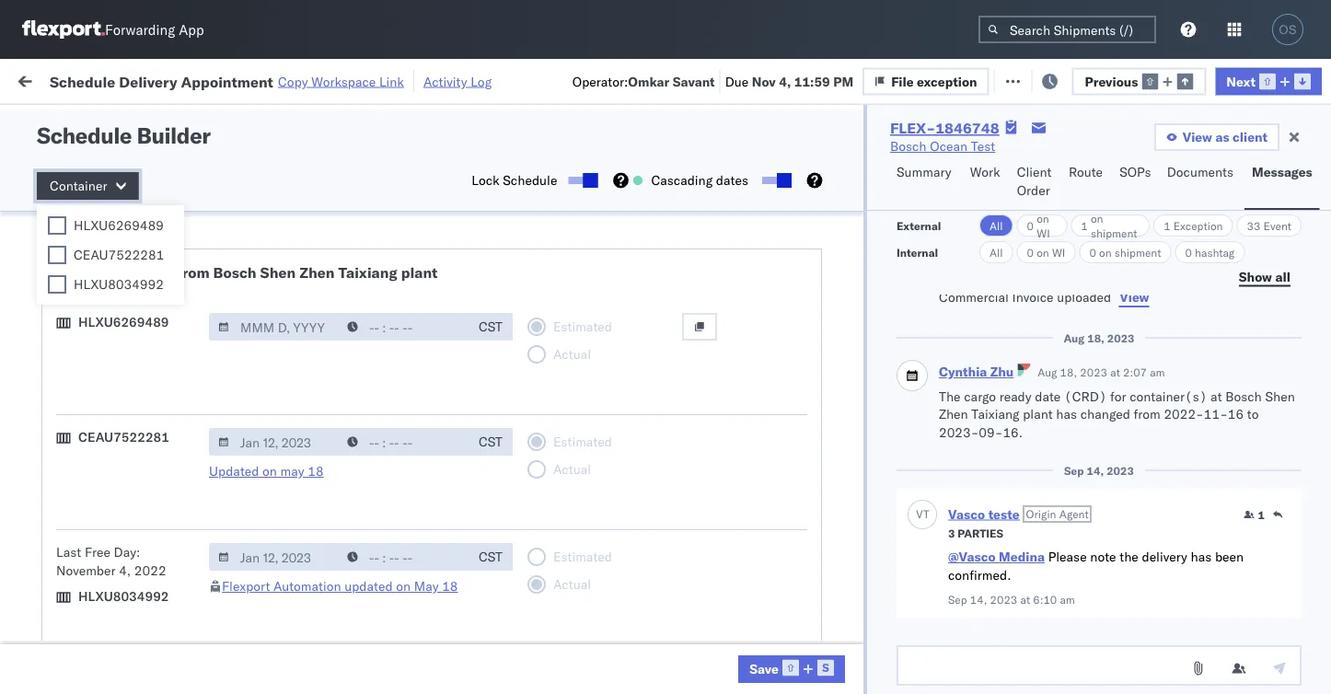 Task type: describe. For each thing, give the bounding box(es) containing it.
23, for dec
[[410, 509, 430, 525]]

all button for external
[[980, 215, 1013, 237]]

2 schedule delivery appointment from the top
[[42, 467, 226, 483]]

pst, for schedule pickup from los angeles, ca "link" corresponding to 11:59 pm pst, dec 13, 2022
[[359, 428, 387, 444]]

8 resize handle column header from the left
[[1223, 143, 1245, 694]]

1 horizontal spatial 18
[[442, 578, 458, 594]]

1846748 up flex
[[936, 119, 999, 137]]

4 ceau7522281, hlxu6269489, h from the top
[[1134, 387, 1331, 403]]

1 cst from the top
[[479, 319, 503, 335]]

angeles, for 11:59 pm pst, jan 12, 2023
[[198, 580, 248, 596]]

2:07
[[1123, 365, 1147, 379]]

cargo
[[964, 388, 996, 404]]

appointment for 2nd schedule delivery appointment link from the top
[[151, 467, 226, 483]]

2023 inside @vasco medina please note the delivery has been confirmed. sep 14, 2023 at 6:10 am
[[990, 593, 1018, 606]]

0 vertical spatial for
[[175, 114, 190, 128]]

0 horizontal spatial exception
[[917, 73, 977, 89]]

appointment for 11:59 schedule delivery appointment link
[[151, 305, 226, 321]]

track
[[468, 71, 498, 87]]

6 fcl from the top
[[605, 468, 628, 484]]

zhu
[[990, 364, 1014, 380]]

5 resize handle column header from the left
[[772, 143, 794, 694]]

10 ocean fcl from the top
[[563, 630, 628, 646]]

save
[[750, 661, 779, 677]]

lhuu7894563, uetu5238478 for schedule delivery appointment
[[1134, 468, 1322, 484]]

los for 11:59 pm pst, dec 13, 2022
[[174, 418, 194, 434]]

mbl/mawb nu button
[[1245, 146, 1331, 165]]

documents for 2nd "upload customs clearance documents" "link" from the bottom of the page
[[42, 193, 109, 209]]

1 inside button
[[1258, 508, 1265, 522]]

1 integration test account - karl lagerfeld from the top
[[803, 630, 1042, 646]]

for inside the 'the cargo ready date (crd) for container(s)  at bosch shen zhen taixiang plant has changed from 2022-11-16 to 2023-09-16.'
[[1110, 388, 1126, 404]]

angeles, up picked-up from bosch shen zhen taixiang plant origin drayage
[[198, 215, 248, 231]]

1 horizontal spatial work
[[970, 164, 1000, 180]]

import work button
[[148, 59, 239, 100]]

bosch ocean test link
[[890, 137, 995, 156]]

1 horizontal spatial file
[[1018, 71, 1040, 87]]

zhen inside picked-up from bosch shen zhen taixiang plant origin drayage
[[299, 263, 335, 282]]

8 ocean fcl from the top
[[563, 549, 628, 565]]

2 demo from the top
[[735, 590, 769, 606]]

import
[[155, 71, 197, 87]]

pst, for confirm pickup from los angeles, ca link
[[351, 509, 379, 525]]

customs for 2nd "upload customs clearance documents" "link" from the bottom of the page
[[88, 174, 139, 191]]

updated on may 18 button
[[209, 463, 324, 479]]

uploaded
[[1057, 289, 1112, 305]]

flexport. image
[[22, 20, 105, 39]]

0 vertical spatial ceau7522281
[[74, 247, 164, 263]]

angeles, right 'up'
[[198, 255, 248, 272]]

container(s)
[[1130, 388, 1207, 404]]

plant inside the 'the cargo ready date (crd) for container(s)  at bosch shen zhen taixiang plant has changed from 2022-11-16 to 2023-09-16.'
[[1023, 406, 1053, 422]]

ceau7522281, for "schedule delivery appointment" button associated with 11:59 pm pdt, nov 4, 2022
[[1134, 306, 1229, 322]]

parties
[[958, 526, 1004, 540]]

1 upload customs clearance documents from the top
[[42, 174, 202, 209]]

2023 right 12,
[[437, 590, 469, 606]]

flex-1846748 down flex-1660288
[[1016, 225, 1112, 241]]

ceau7522281, for 5th schedule pickup from los angeles, ca "button" from the bottom of the page
[[1134, 225, 1229, 241]]

flexport automation updated on may 18 button
[[222, 578, 458, 594]]

schedule pickup from los angeles, ca button for 11:59 pm pst, dec 13, 2022
[[42, 417, 261, 455]]

4:00 pm pst, dec 23, 2022
[[296, 509, 465, 525]]

lock
[[472, 172, 500, 188]]

1 vertical spatial ceau7522281
[[78, 429, 169, 445]]

bookings test consignee
[[803, 590, 950, 606]]

os button
[[1267, 8, 1309, 51]]

12,
[[414, 590, 434, 606]]

view inside button
[[1183, 129, 1212, 145]]

builder
[[137, 122, 210, 149]]

1889466 for confirm delivery
[[1056, 549, 1112, 565]]

1 horizontal spatial exception
[[1043, 71, 1104, 87]]

759 at risk
[[338, 71, 402, 87]]

documents for second "upload customs clearance documents" "link"
[[42, 395, 109, 412]]

7 ocean fcl from the top
[[563, 509, 628, 525]]

1 gvcu5265864 from the top
[[1134, 630, 1225, 646]]

2 ca from the top
[[42, 274, 60, 290]]

4 ocean fcl from the top
[[563, 347, 628, 363]]

ca for 4:00 pm pst, dec 23, 2022
[[42, 517, 60, 533]]

flex-1889466 for schedule pickup from los angeles, ca
[[1016, 428, 1112, 444]]

container button
[[37, 172, 138, 200]]

1 account from the top
[[897, 630, 946, 646]]

4 hlxu6269489, from the top
[[1232, 387, 1326, 403]]

flex-1846748 up commercial invoice uploaded view at the top right of page
[[1016, 266, 1112, 282]]

1 horizontal spatial file exception
[[1018, 71, 1104, 87]]

all for internal
[[990, 245, 1003, 259]]

sep inside @vasco medina please note the delivery has been confirmed. sep 14, 2023 at 6:10 am
[[948, 593, 967, 606]]

client order
[[1017, 164, 1052, 198]]

6 resize handle column header from the left
[[956, 143, 978, 694]]

lhuu7894563, for schedule delivery appointment
[[1134, 468, 1229, 484]]

6:00
[[296, 549, 324, 565]]

status ready for work, blocked, in progress
[[100, 114, 333, 128]]

flex-1889466 for schedule delivery appointment
[[1016, 468, 1112, 484]]

@vasco
[[948, 549, 996, 565]]

flex-1846748 down commercial invoice uploaded view at the top right of page
[[1016, 306, 1112, 322]]

13, for schedule pickup from los angeles, ca
[[418, 428, 438, 444]]

2 karl from the top
[[961, 671, 984, 687]]

ca for 11:59 pm pdt, nov 4, 2022
[[42, 355, 60, 371]]

schedule delivery appointment for 11:59 pm pdt, nov 4, 2022
[[42, 305, 226, 321]]

1 upload customs clearance documents button from the top
[[42, 174, 261, 212]]

pst, for 11:59 pm pst, jan 12, 2023's schedule pickup from los angeles, ca "link"
[[359, 590, 387, 606]]

1 integration from the top
[[803, 630, 866, 646]]

1 for exception
[[1164, 219, 1171, 232]]

3 parties
[[948, 526, 1004, 540]]

16.
[[1003, 424, 1023, 440]]

3 fcl from the top
[[605, 306, 628, 322]]

omkar
[[628, 73, 670, 89]]

uetu5238478 for confirm pickup from los angeles, ca
[[1233, 508, 1322, 524]]

messages
[[1252, 164, 1313, 180]]

@vasco medina please note the delivery has been confirmed. sep 14, 2023 at 6:10 am
[[948, 549, 1244, 606]]

pst, for 2nd schedule delivery appointment link from the top
[[359, 468, 387, 484]]

dec for schedule pickup from los angeles, ca
[[390, 428, 414, 444]]

has inside the 'the cargo ready date (crd) for container(s)  at bosch shen zhen taixiang plant has changed from 2022-11-16 to 2023-09-16.'
[[1056, 406, 1077, 422]]

2023 down the 'the cargo ready date (crd) for container(s)  at bosch shen zhen taixiang plant has changed from 2022-11-16 to 2023-09-16.'
[[1107, 464, 1134, 478]]

0 horizontal spatial file exception
[[891, 73, 977, 89]]

abcdefg784 for 11:59 pm pst, dec 13, 2022
[[1254, 468, 1331, 484]]

due
[[725, 73, 749, 89]]

message (0)
[[247, 71, 322, 87]]

delivery for confirm delivery button
[[93, 548, 140, 564]]

updated
[[345, 578, 393, 594]]

0 vertical spatial hlxu6269489
[[74, 217, 164, 233]]

4 ceau7522281, from the top
[[1134, 387, 1229, 403]]

show all
[[1239, 268, 1291, 284]]

test123456 for fourth schedule pickup from los angeles, ca "button" from the bottom
[[1254, 266, 1331, 282]]

1 lagerfeld from the top
[[988, 630, 1042, 646]]

2 account from the top
[[897, 671, 946, 687]]

import work
[[155, 71, 232, 87]]

1893174
[[1056, 590, 1112, 606]]

lhuu7894563, for confirm pickup from los angeles, ca
[[1134, 508, 1229, 524]]

0 horizontal spatial aug
[[392, 185, 417, 201]]

1 fcl from the top
[[605, 185, 628, 201]]

action
[[1268, 71, 1309, 87]]

1 maeu940843 from the top
[[1254, 630, 1331, 646]]

11:59 pm pst, dec 13, 2022 for schedule pickup from los angeles, ca
[[296, 428, 473, 444]]

0 on wi for 1
[[1027, 211, 1050, 240]]

uetu5238478 for schedule pickup from los angeles, ca
[[1233, 427, 1322, 443]]

2 schedule pickup from los angeles, ca link from the top
[[42, 255, 261, 291]]

agent
[[1059, 507, 1089, 521]]

documents button
[[1160, 156, 1245, 210]]

from for fourth schedule pickup from los angeles, ca "button" from the bottom
[[143, 255, 170, 272]]

flex-1846748 down aug 18, 2023
[[1016, 347, 1112, 363]]

uetu5238478 for schedule delivery appointment
[[1233, 468, 1322, 484]]

2 upload customs clearance documents link from the top
[[42, 376, 261, 413]]

messages button
[[1245, 156, 1320, 210]]

the
[[1120, 549, 1139, 565]]

2 schedule delivery appointment button from the top
[[42, 466, 226, 487]]

ready
[[1000, 388, 1032, 404]]

3 h from the top
[[1330, 306, 1331, 322]]

date
[[1035, 388, 1061, 404]]

1 resize handle column header from the left
[[263, 143, 285, 694]]

2 maeu940843 from the top
[[1254, 671, 1331, 687]]

0 horizontal spatial file
[[891, 73, 914, 89]]

2 fcl from the top
[[605, 225, 628, 241]]

hlxu6269489, for 5th schedule pickup from los angeles, ca "button" from the bottom of the page
[[1232, 225, 1326, 241]]

maeu973612
[[1254, 590, 1331, 606]]

mmm d, yyyy text field for -- : -- -- text field
[[209, 313, 340, 341]]

1 demo from the top
[[735, 185, 769, 201]]

--
[[803, 185, 819, 201]]

on inside 1 on shipment
[[1091, 211, 1103, 225]]

9 resize handle column header from the left
[[1298, 143, 1320, 694]]

2022 inside last free day: november 4, 2022
[[134, 563, 166, 579]]

lock schedule
[[472, 172, 557, 188]]

updated on may 18
[[209, 463, 324, 479]]

angeles, for 11:59 pm pdt, nov 4, 2022
[[198, 337, 248, 353]]

consignee up the save button
[[772, 590, 834, 606]]

2 -- : -- -- text field from the top
[[338, 543, 469, 571]]

schedule delivery appointment copy workspace link
[[50, 72, 404, 90]]

23, for jan
[[406, 630, 426, 646]]

the cargo ready date (crd) for container(s)  at bosch shen zhen taixiang plant has changed from 2022-11-16 to 2023-09-16.
[[939, 388, 1295, 440]]

to
[[1247, 406, 1259, 422]]

2 upload customs clearance documents from the top
[[42, 377, 202, 412]]

2 resize handle column header from the left
[[468, 143, 490, 694]]

1 ceau7522281, hlxu6269489, h from the top
[[1134, 225, 1331, 241]]

schedule pickup from los angeles, ca button for 11:59 pm pst, jan 12, 2023
[[42, 579, 261, 617]]

all
[[1276, 268, 1291, 284]]

shen inside picked-up from bosch shen zhen taixiang plant origin drayage
[[260, 263, 296, 282]]

schedule pickup from los angeles, ca link for 11:59 pm pst, dec 13, 2022
[[42, 417, 261, 453]]

los for 11:59 pm pst, jan 12, 2023
[[174, 580, 194, 596]]

1 horizontal spatial 14,
[[1087, 464, 1104, 478]]

5 fcl from the top
[[605, 428, 628, 444]]

os
[[1279, 23, 1297, 36]]

numbers
[[1134, 158, 1180, 172]]

0 horizontal spatial view
[[1120, 289, 1149, 305]]

flex-1846748 down aug 18, 2023 at 2:07 am
[[1016, 387, 1112, 403]]

angeles, for 11:59 pm pst, dec 13, 2022
[[198, 418, 248, 434]]

1 for on
[[1081, 219, 1088, 232]]

2023 down 12,
[[429, 630, 461, 646]]

2 flexport demo consignee from the top
[[683, 590, 834, 606]]

picked-up from bosch shen zhen taixiang plant origin drayage
[[98, 263, 438, 299]]

flex id
[[987, 151, 1022, 164]]

documents inside button
[[1167, 164, 1234, 180]]

flex-1889466 for confirm delivery
[[1016, 549, 1112, 565]]

confirmed.
[[948, 567, 1011, 583]]

client order button
[[1010, 156, 1061, 210]]

1 schedule pickup from los angeles, ca from the top
[[42, 215, 248, 249]]

1 vertical spatial hlxu6269489
[[78, 314, 169, 330]]

schedule pickup from los angeles, ca for 11:59 pm pst, jan 12, 2023
[[42, 580, 248, 614]]

flex-1846748 link
[[890, 119, 999, 137]]

8 fcl from the top
[[605, 549, 628, 565]]

snoozed
[[381, 114, 424, 128]]

2023 up (crd)
[[1080, 365, 1108, 379]]

lhuu7894563, uetu5238478 for confirm pickup from los angeles, ca
[[1134, 508, 1322, 524]]

2023-
[[939, 424, 979, 440]]

3 test123456 from the top
[[1254, 387, 1331, 403]]

dec for confirm pickup from los angeles, ca
[[382, 509, 406, 525]]

the
[[939, 388, 961, 404]]

11-
[[1204, 406, 1228, 422]]

commercial invoice uploaded view
[[939, 289, 1149, 305]]

am for pdt,
[[336, 185, 357, 201]]

sep 14, 2023
[[1064, 464, 1134, 478]]

message
[[247, 71, 298, 87]]

am inside @vasco medina please note the delivery has been confirmed. sep 14, 2023 at 6:10 am
[[1060, 593, 1075, 606]]

uetu5238478 for confirm delivery
[[1233, 549, 1322, 565]]

4:00
[[296, 509, 324, 525]]

pickup for 11:59 pm pdt, nov 4, 2022
[[100, 337, 140, 353]]

2 integration from the top
[[803, 671, 866, 687]]

actions
[[1276, 151, 1314, 164]]

consignee right the dates
[[772, 185, 834, 201]]

10 fcl from the top
[[605, 630, 628, 646]]

0 down order
[[1027, 219, 1034, 232]]

origin inside picked-up from bosch shen zhen taixiang plant origin drayage
[[98, 283, 133, 299]]

1 2130387 from the top
[[1056, 630, 1112, 646]]

3
[[948, 526, 955, 540]]

3 resize handle column header from the left
[[532, 143, 554, 694]]

clearance for second "upload customs clearance documents" "link"
[[143, 377, 202, 393]]

invoice
[[1012, 289, 1054, 305]]

(0)
[[298, 71, 322, 87]]

schedule builder
[[37, 122, 210, 149]]

blocked,
[[225, 114, 271, 128]]

previous button
[[1072, 67, 1206, 95]]

0 hashtag
[[1185, 245, 1235, 259]]

from for confirm pickup from los angeles, ca button
[[136, 499, 163, 515]]

shipment for 1 on shipment
[[1091, 226, 1138, 240]]

container for container numbers
[[1134, 143, 1184, 157]]

0 vertical spatial sep
[[1064, 464, 1084, 478]]

mbl/mawb nu
[[1254, 151, 1331, 164]]

client
[[1233, 129, 1268, 145]]

batch
[[1229, 71, 1265, 87]]

vasco teste origin agent
[[948, 506, 1089, 522]]

1889466 for schedule pickup from los angeles, ca
[[1056, 428, 1112, 444]]

schedule delivery appointment link for 8:30
[[42, 628, 226, 647]]

Search Shipments (/) text field
[[979, 16, 1156, 43]]

9 ocean fcl from the top
[[563, 590, 628, 606]]

1 upload from the top
[[42, 174, 84, 191]]

1 upload customs clearance documents link from the top
[[42, 174, 261, 210]]

november
[[56, 563, 116, 579]]

schedule delivery appointment button for 8:30 pm pst, jan 23, 2023
[[42, 628, 226, 649]]

2023 up 2:07
[[1107, 331, 1135, 345]]

from inside the 'the cargo ready date (crd) for container(s)  at bosch shen zhen taixiang plant has changed from 2022-11-16 to 2023-09-16.'
[[1134, 406, 1161, 422]]

wi for 1
[[1037, 226, 1050, 240]]

33 event
[[1247, 219, 1292, 232]]

2 integration test account - karl lagerfeld from the top
[[803, 671, 1042, 687]]

pst, for confirm delivery link
[[352, 549, 380, 565]]

1846748 up uploaded
[[1056, 266, 1112, 282]]

sops button
[[1112, 156, 1160, 210]]

id
[[1010, 151, 1022, 164]]

1 karl from the top
[[961, 630, 984, 646]]

order
[[1017, 182, 1050, 198]]

hlxu6269489, for fourth schedule pickup from los angeles, ca "button" from the bottom
[[1232, 265, 1326, 281]]

flex-1889466 for confirm pickup from los angeles, ca
[[1016, 509, 1112, 525]]

next
[[1227, 73, 1256, 89]]

bosch inside the 'the cargo ready date (crd) for container(s)  at bosch shen zhen taixiang plant has changed from 2022-11-16 to 2023-09-16.'
[[1226, 388, 1262, 404]]

schedule delivery appointment for 8:30 pm pst, jan 23, 2023
[[42, 629, 226, 645]]

4, inside last free day: november 4, 2022
[[119, 563, 131, 579]]

origin inside vasco teste origin agent
[[1026, 507, 1056, 521]]

log
[[471, 73, 492, 89]]

from for schedule pickup from los angeles, ca "button" for 11:59 pm pst, jan 12, 2023
[[143, 580, 170, 596]]

flex-1846748 up summary
[[890, 119, 999, 137]]

1 vertical spatial hlxu8034992
[[78, 588, 169, 604]]

1846748 down 1660288
[[1056, 225, 1112, 241]]



Task type: locate. For each thing, give the bounding box(es) containing it.
2 hlxu6269489, from the top
[[1232, 265, 1326, 281]]

activity
[[423, 73, 467, 89]]

2 ceau7522281, hlxu6269489, h from the top
[[1134, 265, 1331, 281]]

1846748 down aug 18, 2023
[[1056, 347, 1112, 363]]

1 schedule delivery appointment link from the top
[[42, 304, 226, 323]]

1 horizontal spatial origin
[[1026, 507, 1056, 521]]

2 vertical spatial aug
[[1038, 365, 1057, 379]]

1889466 down changed
[[1056, 428, 1112, 444]]

1 vertical spatial all
[[990, 245, 1003, 259]]

flex-1893174
[[1016, 590, 1112, 606]]

2 mmm d, yyyy text field from the top
[[209, 543, 340, 571]]

1 vertical spatial upload customs clearance documents
[[42, 377, 202, 412]]

2 all from the top
[[990, 245, 1003, 259]]

14, inside @vasco medina please note the delivery has been confirmed. sep 14, 2023 at 6:10 am
[[970, 593, 987, 606]]

from inside picked-up from bosch shen zhen taixiang plant origin drayage
[[176, 263, 210, 282]]

2 flex-1889466 from the top
[[1016, 468, 1112, 484]]

0 horizontal spatial for
[[175, 114, 190, 128]]

last free day: november 4, 2022
[[56, 544, 166, 579]]

0 vertical spatial 14,
[[1087, 464, 1104, 478]]

file
[[1018, 71, 1040, 87], [891, 73, 914, 89]]

1 -- : -- -- text field from the top
[[338, 428, 469, 456]]

view left the as
[[1183, 129, 1212, 145]]

los inside confirm pickup from los angeles, ca
[[166, 499, 187, 515]]

at left 2:07
[[1110, 365, 1120, 379]]

integration right save
[[803, 671, 866, 687]]

1 ocean fcl from the top
[[563, 185, 628, 201]]

delivery for "schedule delivery appointment" button associated with 11:59 pm pdt, nov 4, 2022
[[100, 305, 147, 321]]

1 left exception at the right
[[1164, 219, 1171, 232]]

0 vertical spatial plant
[[401, 263, 438, 282]]

view down 0 on shipment
[[1120, 289, 1149, 305]]

0 vertical spatial 11:59 pm pst, dec 13, 2022
[[296, 428, 473, 444]]

2 horizontal spatial 1
[[1258, 508, 1265, 522]]

angeles, up updated
[[198, 418, 248, 434]]

0 vertical spatial gvcu5265864
[[1134, 630, 1225, 646]]

vasco teste button
[[948, 506, 1020, 522]]

1 vertical spatial abcdefg784
[[1254, 509, 1331, 525]]

my work
[[18, 67, 100, 92]]

schedule delivery appointment link down drayage
[[42, 304, 226, 323]]

0 vertical spatial account
[[897, 630, 946, 646]]

confirm pickup from los angeles, ca button
[[42, 498, 261, 536]]

2 13, from the top
[[418, 468, 438, 484]]

resize handle column header
[[263, 143, 285, 694], [468, 143, 490, 694], [532, 143, 554, 694], [652, 143, 674, 694], [772, 143, 794, 694], [956, 143, 978, 694], [1103, 143, 1125, 694], [1223, 143, 1245, 694], [1298, 143, 1320, 694]]

lhuu7894563, uetu5238478 up "been"
[[1134, 508, 1322, 524]]

2 vertical spatial documents
[[42, 395, 109, 412]]

from down last free day: november 4, 2022
[[143, 580, 170, 596]]

schedule pickup from los angeles, ca button
[[42, 214, 261, 253], [42, 255, 261, 293], [42, 336, 261, 374], [42, 417, 261, 455], [42, 579, 261, 617]]

flexport
[[683, 185, 731, 201], [222, 578, 270, 594], [683, 590, 731, 606]]

ca for 11:59 pm pst, jan 12, 2023
[[42, 598, 60, 614]]

my
[[18, 67, 48, 92]]

8:30
[[296, 630, 324, 646]]

forwarding app link
[[22, 20, 204, 39]]

angeles, left automation
[[198, 580, 248, 596]]

0 horizontal spatial 18,
[[1060, 365, 1077, 379]]

1 vertical spatial 11:59 pm pst, dec 13, 2022
[[296, 468, 473, 484]]

hlxu6269489, up all
[[1232, 225, 1326, 241]]

workitem button
[[11, 146, 267, 165]]

updated
[[209, 463, 259, 479]]

jan
[[390, 590, 411, 606], [382, 630, 403, 646]]

flex-1889466 up agent
[[1016, 468, 1112, 484]]

schedule pickup from los angeles, ca for 11:59 pm pst, dec 13, 2022
[[42, 418, 248, 452]]

None checkbox
[[48, 216, 66, 235], [48, 246, 66, 264], [48, 275, 66, 294], [48, 216, 66, 235], [48, 246, 66, 264], [48, 275, 66, 294]]

0 down 1 on shipment
[[1090, 245, 1096, 259]]

4 lhuu7894563, from the top
[[1134, 549, 1229, 565]]

at inside @vasco medina please note the delivery has been confirmed. sep 14, 2023 at 6:10 am
[[1020, 593, 1030, 606]]

appointment for schedule delivery appointment link corresponding to 8:30
[[151, 629, 226, 645]]

0 horizontal spatial zhen
[[299, 263, 335, 282]]

upload customs clearance documents
[[42, 174, 202, 209], [42, 377, 202, 412]]

14,
[[1087, 464, 1104, 478], [970, 593, 987, 606]]

consignee down the confirmed.
[[888, 590, 950, 606]]

delivery
[[1142, 549, 1188, 565]]

los for 4:00 pm pst, dec 23, 2022
[[166, 499, 187, 515]]

3 schedule delivery appointment button from the top
[[42, 628, 226, 649]]

0 horizontal spatial taixiang
[[338, 263, 397, 282]]

1 schedule pickup from los angeles, ca link from the top
[[42, 214, 261, 251]]

schedule pickup from los angeles, ca
[[42, 215, 248, 249], [42, 255, 248, 290], [42, 337, 248, 371], [42, 418, 248, 452], [42, 580, 248, 614]]

dec for schedule delivery appointment
[[390, 468, 414, 484]]

1 all button from the top
[[980, 215, 1013, 237]]

flex-1889466 button
[[987, 423, 1116, 449], [987, 423, 1116, 449], [987, 464, 1116, 489], [987, 464, 1116, 489], [987, 504, 1116, 530], [987, 504, 1116, 530], [987, 545, 1116, 570], [987, 545, 1116, 570]]

2 0 on wi from the top
[[1027, 245, 1066, 259]]

confirm for confirm delivery
[[42, 548, 89, 564]]

view button
[[1119, 288, 1150, 307]]

0 vertical spatial shipment
[[1091, 226, 1138, 240]]

1 vertical spatial taixiang
[[972, 406, 1020, 422]]

work button
[[963, 156, 1010, 210]]

2 vertical spatial cst
[[479, 549, 503, 565]]

flex-1889466 up please
[[1016, 509, 1112, 525]]

7 resize handle column header from the left
[[1103, 143, 1125, 694]]

may
[[414, 578, 439, 594]]

0 vertical spatial 2130387
[[1056, 630, 1112, 646]]

2 schedule delivery appointment link from the top
[[42, 466, 226, 485]]

may
[[280, 463, 304, 479]]

5 ocean fcl from the top
[[563, 428, 628, 444]]

-- : -- -- text field
[[338, 313, 469, 341]]

from up 'up'
[[143, 215, 170, 231]]

1 vertical spatial origin
[[1026, 507, 1056, 521]]

0 vertical spatial lagerfeld
[[988, 630, 1042, 646]]

workitem
[[20, 151, 68, 164]]

0 horizontal spatial 18
[[308, 463, 324, 479]]

flex-1889466 down date
[[1016, 428, 1112, 444]]

11:59 pm pst, dec 13, 2022 for schedule delivery appointment
[[296, 468, 473, 484]]

1 vertical spatial schedule delivery appointment link
[[42, 466, 226, 485]]

all button up commercial
[[980, 241, 1013, 263]]

1 vertical spatial jan
[[382, 630, 403, 646]]

1 vertical spatial integration test account - karl lagerfeld
[[803, 671, 1042, 687]]

MMM D, YYYY text field
[[209, 313, 340, 341], [209, 543, 340, 571]]

2 vertical spatial schedule delivery appointment
[[42, 629, 226, 645]]

shipment for 0 on shipment
[[1115, 245, 1161, 259]]

13,
[[418, 428, 438, 444], [418, 468, 438, 484]]

please
[[1048, 549, 1087, 565]]

integration
[[803, 630, 866, 646], [803, 671, 866, 687]]

4 h from the top
[[1330, 387, 1331, 403]]

jan for 12,
[[390, 590, 411, 606]]

1 schedule pickup from los angeles, ca button from the top
[[42, 214, 261, 253]]

0 vertical spatial documents
[[1167, 164, 1234, 180]]

3 abcdefg784 from the top
[[1254, 549, 1331, 565]]

1 hlxu6269489, from the top
[[1232, 225, 1326, 241]]

aug left 19,
[[392, 185, 417, 201]]

5 schedule pickup from los angeles, ca link from the top
[[42, 579, 261, 615]]

1889466 for schedule delivery appointment
[[1056, 468, 1112, 484]]

schedule delivery appointment down drayage
[[42, 305, 226, 321]]

2 1889466 from the top
[[1056, 468, 1112, 484]]

1 vertical spatial lagerfeld
[[988, 671, 1042, 687]]

schedule pickup from los angeles, ca link for 11:59 pm pdt, nov 4, 2022
[[42, 336, 261, 372]]

1 flex-2130387 from the top
[[1016, 630, 1112, 646]]

0 on wi for 0
[[1027, 245, 1066, 259]]

delivery for second "schedule delivery appointment" button from the bottom
[[100, 467, 147, 483]]

taixiang up -- : -- -- text field
[[338, 263, 397, 282]]

1 vertical spatial has
[[1191, 549, 1212, 565]]

0 vertical spatial origin
[[98, 283, 133, 299]]

0 vertical spatial mmm d, yyyy text field
[[209, 313, 340, 341]]

schedule delivery appointment button for 11:59 pm pdt, nov 4, 2022
[[42, 304, 226, 325]]

dec for confirm delivery
[[383, 549, 407, 565]]

from for schedule pickup from los angeles, ca "button" associated with 11:59 pm pst, dec 13, 2022
[[143, 418, 170, 434]]

uetu5238478 up "been"
[[1233, 508, 1322, 524]]

5 schedule pickup from los angeles, ca button from the top
[[42, 579, 261, 617]]

1 vertical spatial am
[[328, 549, 349, 565]]

11:59 pm pdt, nov 4, 2022 for fourth schedule pickup from los angeles, ca "button" from the bottom
[[296, 266, 466, 282]]

fcl
[[605, 185, 628, 201], [605, 225, 628, 241], [605, 306, 628, 322], [605, 347, 628, 363], [605, 428, 628, 444], [605, 468, 628, 484], [605, 509, 628, 525], [605, 549, 628, 565], [605, 590, 628, 606], [605, 630, 628, 646]]

exception
[[1043, 71, 1104, 87], [917, 73, 977, 89]]

2 flex-2130387 from the top
[[1016, 671, 1112, 687]]

18, up aug 18, 2023 at 2:07 am
[[1087, 331, 1105, 345]]

3 parties button
[[948, 525, 1004, 541]]

hlxu6269489, for "schedule delivery appointment" button associated with 11:59 pm pdt, nov 4, 2022
[[1232, 306, 1326, 322]]

0 vertical spatial 13,
[[418, 428, 438, 444]]

bookings
[[803, 590, 857, 606]]

for up changed
[[1110, 388, 1126, 404]]

1 vertical spatial upload
[[42, 377, 84, 393]]

18, for aug 18, 2023 at 2:07 am
[[1060, 365, 1077, 379]]

1 horizontal spatial wi
[[1052, 245, 1066, 259]]

1660288
[[1056, 185, 1112, 201]]

14, down the confirmed.
[[970, 593, 987, 606]]

1 vertical spatial 14,
[[970, 593, 987, 606]]

0 vertical spatial upload
[[42, 174, 84, 191]]

0 horizontal spatial shen
[[260, 263, 296, 282]]

ceau7522281, hlxu6269489, h down show
[[1134, 306, 1331, 322]]

angeles, inside confirm pickup from los angeles, ca
[[190, 499, 241, 515]]

plant up -- : -- -- text field
[[401, 263, 438, 282]]

0 vertical spatial integration
[[803, 630, 866, 646]]

pickup inside confirm pickup from los angeles, ca
[[93, 499, 132, 515]]

4 11:59 pm pdt, nov 4, 2022 from the top
[[296, 347, 466, 363]]

schedule delivery appointment link for 11:59
[[42, 304, 226, 323]]

taixiang inside picked-up from bosch shen zhen taixiang plant origin drayage
[[338, 263, 397, 282]]

0 vertical spatial test123456
[[1254, 225, 1331, 241]]

1 inside 1 on shipment
[[1081, 219, 1088, 232]]

0 on shipment
[[1090, 245, 1161, 259]]

1846748 down uploaded
[[1056, 306, 1112, 322]]

2 gvcu5265864 from the top
[[1134, 670, 1225, 686]]

3 ca from the top
[[42, 355, 60, 371]]

am for pst,
[[328, 549, 349, 565]]

sep up agent
[[1064, 464, 1084, 478]]

4 lhuu7894563, uetu5238478 from the top
[[1134, 549, 1322, 565]]

None checkbox
[[568, 177, 594, 184], [762, 177, 788, 184], [568, 177, 594, 184], [762, 177, 788, 184]]

file up flex-1846748 link
[[891, 73, 914, 89]]

test123456 up "to"
[[1254, 387, 1331, 403]]

3 uetu5238478 from the top
[[1233, 508, 1322, 524]]

0 horizontal spatial wi
[[1037, 226, 1050, 240]]

2 customs from the top
[[88, 377, 139, 393]]

1889466 up agent
[[1056, 468, 1112, 484]]

flex-1889466
[[1016, 428, 1112, 444], [1016, 468, 1112, 484], [1016, 509, 1112, 525], [1016, 549, 1112, 565]]

from up confirm pickup from los angeles, ca link
[[143, 418, 170, 434]]

0 vertical spatial -- : -- -- text field
[[338, 428, 469, 456]]

23, up 24, at the bottom left of the page
[[410, 509, 430, 525]]

2 h from the top
[[1330, 265, 1331, 281]]

2 11:59 pm pdt, nov 4, 2022 from the top
[[296, 266, 466, 282]]

1 test123456 from the top
[[1254, 225, 1331, 241]]

1 1889466 from the top
[[1056, 428, 1112, 444]]

all button for internal
[[980, 241, 1013, 263]]

1 vertical spatial 23,
[[406, 630, 426, 646]]

3 ceau7522281, from the top
[[1134, 306, 1229, 322]]

test123456 down event
[[1254, 266, 1331, 282]]

2 upload from the top
[[42, 377, 84, 393]]

1 horizontal spatial shen
[[1265, 388, 1295, 404]]

hlxu6269489 up picked-
[[74, 217, 164, 233]]

11:59 pm pst, jan 12, 2023
[[296, 590, 469, 606]]

2 ocean fcl from the top
[[563, 225, 628, 241]]

0 horizontal spatial plant
[[401, 263, 438, 282]]

lhuu7894563, for schedule pickup from los angeles, ca
[[1134, 427, 1229, 443]]

1 vertical spatial schedule delivery appointment button
[[42, 466, 226, 487]]

uetu5238478
[[1233, 427, 1322, 443], [1233, 468, 1322, 484], [1233, 508, 1322, 524], [1233, 549, 1322, 565]]

-
[[803, 185, 811, 201], [811, 185, 819, 201], [949, 630, 957, 646], [949, 671, 957, 687]]

3 schedule pickup from los angeles, ca link from the top
[[42, 336, 261, 372]]

day:
[[114, 544, 140, 560]]

from for 11:59 pm pdt, nov 4, 2022 schedule pickup from los angeles, ca "button"
[[143, 337, 170, 353]]

los for 11:59 pm pdt, nov 4, 2022
[[174, 337, 194, 353]]

0 vertical spatial 18
[[308, 463, 324, 479]]

0 vertical spatial all
[[990, 219, 1003, 232]]

integration down the bookings
[[803, 630, 866, 646]]

1 vertical spatial sep
[[948, 593, 967, 606]]

ready
[[140, 114, 173, 128]]

pickup for 11:59 pm pst, dec 13, 2022
[[100, 418, 140, 434]]

0 vertical spatial upload customs clearance documents button
[[42, 174, 261, 212]]

9 fcl from the top
[[605, 590, 628, 606]]

mmm d, yyyy text field for first -- : -- -- text box from the bottom of the page
[[209, 543, 340, 571]]

flex
[[987, 151, 1008, 164]]

aug for aug 18, 2023
[[1064, 331, 1085, 345]]

2 upload customs clearance documents button from the top
[[42, 376, 261, 415]]

2 cst from the top
[[479, 434, 503, 450]]

1 vertical spatial mmm d, yyyy text field
[[209, 543, 340, 571]]

pst,
[[359, 428, 387, 444], [359, 468, 387, 484], [351, 509, 379, 525], [352, 549, 380, 565], [359, 590, 387, 606], [351, 630, 379, 646]]

has left "been"
[[1191, 549, 1212, 565]]

5 schedule pickup from los angeles, ca from the top
[[42, 580, 248, 614]]

last
[[56, 544, 81, 560]]

schedule delivery appointment down last free day: november 4, 2022
[[42, 629, 226, 645]]

flex id button
[[978, 146, 1107, 165]]

delivery for "schedule delivery appointment" button for 8:30 pm pst, jan 23, 2023
[[100, 629, 147, 645]]

1 11:59 pm pdt, nov 4, 2022 from the top
[[296, 225, 466, 241]]

flex-1846748
[[890, 119, 999, 137], [1016, 225, 1112, 241], [1016, 266, 1112, 282], [1016, 306, 1112, 322], [1016, 347, 1112, 363], [1016, 387, 1112, 403]]

11:59 pm pdt, nov 4, 2022 for 5th schedule pickup from los angeles, ca "button" from the bottom of the page
[[296, 225, 466, 241]]

0 vertical spatial shen
[[260, 263, 296, 282]]

3 ocean fcl from the top
[[563, 306, 628, 322]]

has inside @vasco medina please note the delivery has been confirmed. sep 14, 2023 at 6:10 am
[[1191, 549, 1212, 565]]

at inside the 'the cargo ready date (crd) for container(s)  at bosch shen zhen taixiang plant has changed from 2022-11-16 to 2023-09-16.'
[[1211, 388, 1222, 404]]

1 vertical spatial documents
[[42, 193, 109, 209]]

4 fcl from the top
[[605, 347, 628, 363]]

1 vertical spatial karl
[[961, 671, 984, 687]]

13, for schedule delivery appointment
[[418, 468, 438, 484]]

2 schedule pickup from los angeles, ca button from the top
[[42, 255, 261, 293]]

demo left --
[[735, 185, 769, 201]]

0 vertical spatial am
[[1150, 365, 1165, 379]]

ceau7522281 up confirm pickup from los angeles, ca
[[78, 429, 169, 445]]

by:
[[67, 113, 84, 129]]

from down drayage
[[143, 337, 170, 353]]

lhuu7894563, uetu5238478 down 1 button
[[1134, 549, 1322, 565]]

drayage
[[136, 283, 184, 299]]

18, for aug 18, 2023
[[1087, 331, 1105, 345]]

container for container
[[50, 178, 107, 194]]

customs for second "upload customs clearance documents" "link"
[[88, 377, 139, 393]]

ca inside confirm pickup from los angeles, ca
[[42, 517, 60, 533]]

uetu5238478 up 1 button
[[1233, 468, 1322, 484]]

from for 5th schedule pickup from los angeles, ca "button" from the bottom of the page
[[143, 215, 170, 231]]

shen inside the 'the cargo ready date (crd) for container(s)  at bosch shen zhen taixiang plant has changed from 2022-11-16 to 2023-09-16.'
[[1265, 388, 1295, 404]]

flex-2130387 button
[[987, 626, 1116, 651], [987, 626, 1116, 651], [987, 666, 1116, 692], [987, 666, 1116, 692]]

from inside confirm pickup from los angeles, ca
[[136, 499, 163, 515]]

bosch ocean test
[[890, 138, 995, 154], [683, 225, 788, 241], [803, 225, 908, 241], [803, 266, 908, 282], [683, 306, 788, 322], [803, 306, 908, 322], [683, 347, 788, 363], [803, 347, 908, 363], [803, 387, 908, 403], [803, 428, 908, 444], [803, 468, 908, 484], [683, 509, 788, 525], [803, 509, 908, 525], [803, 549, 908, 565]]

2 vertical spatial test123456
[[1254, 387, 1331, 403]]

confirm pickup from los angeles, ca
[[42, 499, 241, 533]]

1 vertical spatial cst
[[479, 434, 503, 450]]

has down date
[[1056, 406, 1077, 422]]

dates
[[716, 172, 748, 188]]

exception down search shipments (/) text field
[[1043, 71, 1104, 87]]

taixiang up 09-
[[972, 406, 1020, 422]]

hashtag
[[1195, 245, 1235, 259]]

12:00 am pdt, aug 19, 2022
[[296, 185, 475, 201]]

zhen inside the 'the cargo ready date (crd) for container(s)  at bosch shen zhen taixiang plant has changed from 2022-11-16 to 2023-09-16.'
[[939, 406, 968, 422]]

lhuu7894563, uetu5238478 for confirm delivery
[[1134, 549, 1322, 565]]

uetu5238478 up maeu973612
[[1233, 549, 1322, 565]]

2 vertical spatial schedule delivery appointment link
[[42, 628, 226, 647]]

schedule delivery appointment link up confirm pickup from los angeles, ca
[[42, 466, 226, 485]]

copy workspace link button
[[278, 73, 404, 89]]

23, down 12,
[[406, 630, 426, 646]]

1846748 up changed
[[1056, 387, 1112, 403]]

work left the id at the right
[[970, 164, 1000, 180]]

file exception
[[1018, 71, 1104, 87], [891, 73, 977, 89]]

up
[[155, 263, 173, 282]]

1889466
[[1056, 428, 1112, 444], [1056, 468, 1112, 484], [1056, 509, 1112, 525], [1056, 549, 1112, 565]]

1 horizontal spatial view
[[1183, 129, 1212, 145]]

1 vertical spatial container
[[50, 178, 107, 194]]

aug for aug 18, 2023 at 2:07 am
[[1038, 365, 1057, 379]]

2 horizontal spatial aug
[[1064, 331, 1085, 345]]

33
[[1247, 219, 1261, 232]]

1 lhuu7894563, from the top
[[1134, 427, 1229, 443]]

2 abcdefg784 from the top
[[1254, 509, 1331, 525]]

0 horizontal spatial am
[[1060, 593, 1075, 606]]

1 ca from the top
[[42, 233, 60, 249]]

1 vertical spatial all button
[[980, 241, 1013, 263]]

1 mmm d, yyyy text field from the top
[[209, 313, 340, 341]]

at up 11- on the right bottom
[[1211, 388, 1222, 404]]

0 vertical spatial has
[[1056, 406, 1077, 422]]

plant inside picked-up from bosch shen zhen taixiang plant origin drayage
[[401, 263, 438, 282]]

4 flex-1889466 from the top
[[1016, 549, 1112, 565]]

2 schedule pickup from los angeles, ca from the top
[[42, 255, 248, 290]]

wi down order
[[1037, 226, 1050, 240]]

all
[[990, 219, 1003, 232], [990, 245, 1003, 259]]

1 vertical spatial maeu940843
[[1254, 671, 1331, 687]]

container down workitem in the top of the page
[[50, 178, 107, 194]]

0 left hashtag
[[1185, 245, 1192, 259]]

file exception down search shipments (/) text field
[[1018, 71, 1104, 87]]

filtered by:
[[18, 113, 84, 129]]

los
[[174, 215, 194, 231], [174, 255, 194, 272], [174, 337, 194, 353], [174, 418, 194, 434], [166, 499, 187, 515], [174, 580, 194, 596]]

1 horizontal spatial am
[[1150, 365, 1165, 379]]

0 vertical spatial abcdefg784
[[1254, 468, 1331, 484]]

am right 6:10
[[1060, 593, 1075, 606]]

0 vertical spatial zhen
[[299, 263, 335, 282]]

from up drayage
[[143, 255, 170, 272]]

0 vertical spatial 23,
[[410, 509, 430, 525]]

-- : -- -- text field up may
[[338, 543, 469, 571]]

3 cst from the top
[[479, 549, 503, 565]]

clearance for 2nd "upload customs clearance documents" "link" from the bottom of the page
[[143, 174, 202, 191]]

angeles, down picked-up from bosch shen zhen taixiang plant origin drayage
[[198, 337, 248, 353]]

appointment
[[181, 72, 273, 90], [151, 305, 226, 321], [151, 467, 226, 483], [151, 629, 226, 645]]

1 vertical spatial work
[[970, 164, 1000, 180]]

1
[[1081, 219, 1088, 232], [1164, 219, 1171, 232], [1258, 508, 1265, 522]]

test123456 up all
[[1254, 225, 1331, 241]]

bosch inside picked-up from bosch shen zhen taixiang plant origin drayage
[[213, 263, 257, 282]]

all button down work button
[[980, 215, 1013, 237]]

1 vertical spatial 2130387
[[1056, 671, 1112, 687]]

1 h from the top
[[1330, 225, 1331, 241]]

test123456 for 5th schedule pickup from los angeles, ca "button" from the bottom of the page
[[1254, 225, 1331, 241]]

4 uetu5238478 from the top
[[1233, 549, 1322, 565]]

0 vertical spatial work
[[200, 71, 232, 87]]

6 ca from the top
[[42, 598, 60, 614]]

note
[[1090, 549, 1116, 565]]

flex-1889466 up flex-1893174
[[1016, 549, 1112, 565]]

0 vertical spatial cst
[[479, 319, 503, 335]]

1 vertical spatial schedule delivery appointment
[[42, 467, 226, 483]]

schedule pickup from los angeles, ca for 11:59 pm pdt, nov 4, 2022
[[42, 337, 248, 371]]

0 vertical spatial 0 on wi
[[1027, 211, 1050, 240]]

1 vertical spatial upload customs clearance documents button
[[42, 376, 261, 415]]

been
[[1215, 549, 1244, 565]]

shipment inside 1 on shipment
[[1091, 226, 1138, 240]]

0 on wi up commercial invoice uploaded view at the top right of page
[[1027, 245, 1066, 259]]

schedule pickup from los angeles, ca button for 11:59 pm pdt, nov 4, 2022
[[42, 336, 261, 374]]

cynthia zhu
[[939, 364, 1014, 380]]

previous
[[1085, 73, 1138, 89]]

at left 6:10
[[1020, 593, 1030, 606]]

view as client button
[[1154, 123, 1280, 151]]

None text field
[[897, 645, 1302, 686]]

4 resize handle column header from the left
[[652, 143, 674, 694]]

3 ceau7522281, hlxu6269489, h from the top
[[1134, 306, 1331, 322]]

7 fcl from the top
[[605, 509, 628, 525]]

3 schedule delivery appointment link from the top
[[42, 628, 226, 647]]

lhuu7894563, for confirm delivery
[[1134, 549, 1229, 565]]

wi up commercial invoice uploaded view at the top right of page
[[1052, 245, 1066, 259]]

11:59 pm pdt, nov 4, 2022 for "schedule delivery appointment" button associated with 11:59 pm pdt, nov 4, 2022
[[296, 306, 466, 322]]

cascading dates
[[651, 172, 748, 188]]

ceau7522281, for fourth schedule pickup from los angeles, ca "button" from the bottom
[[1134, 265, 1229, 281]]

from up day:
[[136, 499, 163, 515]]

schedule delivery appointment button down last free day: november 4, 2022
[[42, 628, 226, 649]]

ceau7522281,
[[1134, 225, 1229, 241], [1134, 265, 1229, 281], [1134, 306, 1229, 322], [1134, 387, 1229, 403]]

1 vertical spatial clearance
[[143, 377, 202, 393]]

Search Work text field
[[713, 66, 914, 93]]

link
[[379, 73, 404, 89]]

ceau7522281, hlxu6269489, h up 16
[[1134, 387, 1331, 403]]

0 vertical spatial karl
[[961, 630, 984, 646]]

work right import
[[200, 71, 232, 87]]

abcdefg784 for 6:00 am pst, dec 24, 2022
[[1254, 549, 1331, 565]]

gvcu5265864
[[1134, 630, 1225, 646], [1134, 670, 1225, 686]]

shipment down 1 on shipment
[[1115, 245, 1161, 259]]

aug 18, 2023
[[1064, 331, 1135, 345]]

upload customs clearance documents link
[[42, 174, 261, 210], [42, 376, 261, 413]]

1 flexport demo consignee from the top
[[683, 185, 834, 201]]

container numbers
[[1134, 143, 1184, 172]]

hlxu6269489, down all
[[1232, 306, 1326, 322]]

1 vertical spatial flexport demo consignee
[[683, 590, 834, 606]]

1 vertical spatial integration
[[803, 671, 866, 687]]

4 1889466 from the top
[[1056, 549, 1112, 565]]

angeles, down updated
[[190, 499, 241, 515]]

0 on wi down order
[[1027, 211, 1050, 240]]

1 vertical spatial shen
[[1265, 388, 1295, 404]]

pickup for 4:00 pm pst, dec 23, 2022
[[93, 499, 132, 515]]

in
[[274, 114, 284, 128]]

aug up date
[[1038, 365, 1057, 379]]

1 down 1660288
[[1081, 219, 1088, 232]]

ceau7522281, hlxu6269489, h down hashtag
[[1134, 265, 1331, 281]]

confirm inside confirm pickup from los angeles, ca
[[42, 499, 89, 515]]

0 horizontal spatial work
[[200, 71, 232, 87]]

0 vertical spatial aug
[[392, 185, 417, 201]]

1 0 on wi from the top
[[1027, 211, 1050, 240]]

hlxu6269489, up "to"
[[1232, 387, 1326, 403]]

show all button
[[1228, 263, 1302, 291]]

2 uetu5238478 from the top
[[1233, 468, 1322, 484]]

next button
[[1216, 67, 1322, 95]]

all down work button
[[990, 219, 1003, 232]]

16
[[1228, 406, 1244, 422]]

2 2130387 from the top
[[1056, 671, 1112, 687]]

3 lhuu7894563, uetu5238478 from the top
[[1134, 508, 1322, 524]]

at left risk
[[365, 71, 377, 87]]

uetu5238478 down "to"
[[1233, 427, 1322, 443]]

schedule pickup from los angeles, ca link for 11:59 pm pst, jan 12, 2023
[[42, 579, 261, 615]]

angeles, for 4:00 pm pst, dec 23, 2022
[[190, 499, 241, 515]]

2 11:59 pm pst, dec 13, 2022 from the top
[[296, 468, 473, 484]]

6 ocean fcl from the top
[[563, 468, 628, 484]]

1 horizontal spatial zhen
[[939, 406, 968, 422]]

1889466 for confirm pickup from los angeles, ca
[[1056, 509, 1112, 525]]

taixiang inside the 'the cargo ready date (crd) for container(s)  at bosch shen zhen taixiang plant has changed from 2022-11-16 to 2023-09-16.'
[[972, 406, 1020, 422]]

MMM D, YYYY text field
[[209, 428, 340, 456]]

0 up "invoice"
[[1027, 245, 1034, 259]]

1889466 up 1893174
[[1056, 549, 1112, 565]]

2 test123456 from the top
[[1254, 266, 1331, 282]]

3 schedule delivery appointment from the top
[[42, 629, 226, 645]]

confirm for confirm pickup from los angeles, ca
[[42, 499, 89, 515]]

t
[[923, 507, 930, 521]]

wi for 0
[[1052, 245, 1066, 259]]

1 vertical spatial 18
[[442, 578, 458, 594]]

abcdefg784 for 4:00 pm pst, dec 23, 2022
[[1254, 509, 1331, 525]]

3 schedule pickup from los angeles, ca button from the top
[[42, 336, 261, 374]]

1 uetu5238478 from the top
[[1233, 427, 1322, 443]]

-- : -- -- text field
[[338, 428, 469, 456], [338, 543, 469, 571]]

am right 6:00
[[328, 549, 349, 565]]

exception up flex-1846748 link
[[917, 73, 977, 89]]

flexport automation updated on may 18
[[222, 578, 458, 594]]

12:00
[[296, 185, 332, 201]]

mmm d, yyyy text field down picked-up from bosch shen zhen taixiang plant origin drayage
[[209, 313, 340, 341]]

0 horizontal spatial origin
[[98, 283, 133, 299]]

2 lagerfeld from the top
[[988, 671, 1042, 687]]

2 ceau7522281, from the top
[[1134, 265, 1229, 281]]

all for external
[[990, 219, 1003, 232]]

0 horizontal spatial container
[[50, 178, 107, 194]]

1 horizontal spatial taixiang
[[972, 406, 1020, 422]]

0 vertical spatial customs
[[88, 174, 139, 191]]

11:59 pm pst, dec 13, 2022
[[296, 428, 473, 444], [296, 468, 473, 484]]

0 vertical spatial hlxu8034992
[[74, 276, 164, 292]]

0 vertical spatial all button
[[980, 215, 1013, 237]]



Task type: vqa. For each thing, say whether or not it's contained in the screenshot.
Log on the left of page
yes



